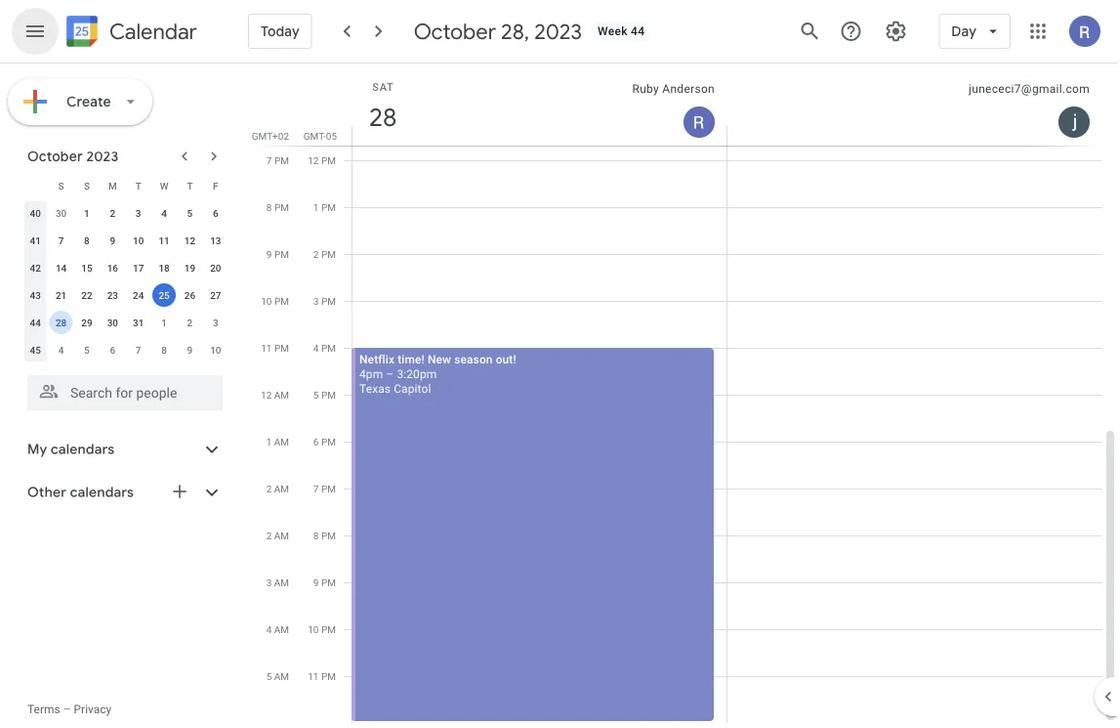 Task type: vqa. For each thing, say whether or not it's contained in the screenshot.
"9" in the November 9 element
yes



Task type: locate. For each thing, give the bounding box(es) containing it.
– right 4pm
[[386, 367, 394, 381]]

19
[[184, 262, 196, 274]]

t right m
[[135, 180, 141, 192]]

11 pm right 5 am
[[308, 670, 336, 682]]

november 4 element
[[49, 338, 73, 362]]

calendars down my calendars dropdown button
[[70, 484, 134, 501]]

october left 28,
[[414, 18, 496, 45]]

calendar heading
[[106, 18, 197, 45]]

30 right '40'
[[56, 207, 67, 219]]

0 horizontal spatial 6
[[110, 344, 115, 356]]

30 element
[[101, 311, 124, 334]]

1 horizontal spatial 28
[[368, 101, 396, 133]]

10 right the november 9 element
[[210, 344, 221, 356]]

1 horizontal spatial s
[[84, 180, 90, 192]]

28 left 29
[[56, 317, 67, 328]]

am left 6 pm
[[274, 436, 289, 448]]

10 element
[[127, 229, 150, 252]]

0 horizontal spatial october
[[27, 148, 83, 165]]

0 horizontal spatial s
[[58, 180, 64, 192]]

7 left november 8 element
[[136, 344, 141, 356]]

0 vertical spatial 9 pm
[[267, 248, 289, 260]]

41
[[30, 235, 41, 246]]

row group
[[22, 199, 229, 363]]

27
[[210, 289, 221, 301]]

7 pm
[[267, 154, 289, 166], [314, 483, 336, 494]]

24 element
[[127, 283, 150, 307]]

1 vertical spatial –
[[63, 703, 71, 716]]

t right w
[[187, 180, 193, 192]]

6 right "1 am"
[[314, 436, 319, 448]]

2 am
[[266, 483, 289, 494], [266, 530, 289, 541]]

terms link
[[27, 703, 60, 716]]

0 horizontal spatial 10 pm
[[261, 295, 289, 307]]

6 for 6 pm
[[314, 436, 319, 448]]

21
[[56, 289, 67, 301]]

calendars
[[51, 441, 115, 458], [70, 484, 134, 501]]

1 horizontal spatial 10 pm
[[308, 623, 336, 635]]

18
[[159, 262, 170, 274]]

0 vertical spatial –
[[386, 367, 394, 381]]

november 9 element
[[178, 338, 202, 362]]

5 for november 5 element
[[84, 344, 90, 356]]

row containing 41
[[22, 227, 229, 254]]

gmt-05
[[304, 130, 337, 142]]

2 down "1 am"
[[266, 483, 272, 494]]

2 s from the left
[[84, 180, 90, 192]]

19 element
[[178, 256, 202, 279]]

0 vertical spatial 11 pm
[[261, 342, 289, 354]]

6 down 'f'
[[213, 207, 219, 219]]

terms – privacy
[[27, 703, 112, 716]]

11 up the 12 am
[[261, 342, 272, 354]]

other
[[27, 484, 67, 501]]

1 horizontal spatial october
[[414, 18, 496, 45]]

11
[[159, 235, 170, 246], [261, 342, 272, 354], [308, 670, 319, 682]]

november 5 element
[[75, 338, 99, 362]]

17 element
[[127, 256, 150, 279]]

october
[[414, 18, 496, 45], [27, 148, 83, 165]]

7 pm down 6 pm
[[314, 483, 336, 494]]

0 horizontal spatial –
[[63, 703, 71, 716]]

0 vertical spatial 28
[[368, 101, 396, 133]]

1 horizontal spatial 44
[[631, 24, 645, 38]]

11 right 5 am
[[308, 670, 319, 682]]

my calendars
[[27, 441, 115, 458]]

7 pm down gmt+02
[[267, 154, 289, 166]]

6 right november 5 element
[[110, 344, 115, 356]]

3 up 10 element
[[136, 207, 141, 219]]

1 am
[[266, 436, 289, 448]]

2
[[110, 207, 115, 219], [314, 248, 319, 260], [187, 317, 193, 328], [266, 483, 272, 494], [266, 530, 272, 541]]

6 am from the top
[[274, 623, 289, 635]]

30 for 30 'element' on the top of page
[[107, 317, 118, 328]]

1 row from the top
[[22, 172, 229, 199]]

12 up "1 am"
[[261, 389, 272, 401]]

2 am up 3 am on the left of the page
[[266, 530, 289, 541]]

30 right 29 element
[[107, 317, 118, 328]]

28 column header
[[352, 64, 728, 146]]

2 vertical spatial 11
[[308, 670, 319, 682]]

5 right november 4 element on the left of the page
[[84, 344, 90, 356]]

2 left the november 3 element
[[187, 317, 193, 328]]

44
[[631, 24, 645, 38], [30, 317, 41, 328]]

november 7 element
[[127, 338, 150, 362]]

today button
[[248, 8, 312, 55]]

1 horizontal spatial t
[[187, 180, 193, 192]]

7 row from the top
[[22, 336, 229, 363]]

3 up 4 am
[[266, 577, 272, 588]]

1 horizontal spatial –
[[386, 367, 394, 381]]

0 vertical spatial 7 pm
[[267, 154, 289, 166]]

4 am from the top
[[274, 530, 289, 541]]

1 horizontal spatial 9 pm
[[314, 577, 336, 588]]

2023 up m
[[86, 148, 119, 165]]

29
[[81, 317, 92, 328]]

0 vertical spatial 11
[[159, 235, 170, 246]]

6 pm
[[314, 436, 336, 448]]

7
[[267, 154, 272, 166], [58, 235, 64, 246], [136, 344, 141, 356], [314, 483, 319, 494]]

0 horizontal spatial 9 pm
[[267, 248, 289, 260]]

1 vertical spatial 44
[[30, 317, 41, 328]]

0 horizontal spatial 30
[[56, 207, 67, 219]]

1 t from the left
[[135, 180, 141, 192]]

today
[[261, 22, 300, 40]]

2 vertical spatial 12
[[261, 389, 272, 401]]

s left m
[[84, 180, 90, 192]]

4 down 3 pm
[[314, 342, 319, 354]]

3 right november 2 element at the left top
[[213, 317, 219, 328]]

28 cell
[[48, 309, 74, 336]]

10 right 4 am
[[308, 623, 319, 635]]

1 vertical spatial 11 pm
[[308, 670, 336, 682]]

2 horizontal spatial 6
[[314, 436, 319, 448]]

13 element
[[204, 229, 227, 252]]

3
[[136, 207, 141, 219], [314, 295, 319, 307], [213, 317, 219, 328], [266, 577, 272, 588]]

ruby
[[633, 82, 660, 96]]

8 left the november 9 element
[[161, 344, 167, 356]]

f
[[213, 180, 218, 192]]

calendar element
[[63, 12, 197, 55]]

1 vertical spatial 2023
[[86, 148, 119, 165]]

9 pm left 2 pm
[[267, 248, 289, 260]]

row group inside october 2023 grid
[[22, 199, 229, 363]]

1 vertical spatial 2 am
[[266, 530, 289, 541]]

0 vertical spatial october
[[414, 18, 496, 45]]

1 for 1 am
[[266, 436, 272, 448]]

2 row from the top
[[22, 199, 229, 227]]

24
[[133, 289, 144, 301]]

october 2023
[[27, 148, 119, 165]]

1 vertical spatial 28
[[56, 317, 67, 328]]

1 down 12 pm
[[314, 201, 319, 213]]

11 pm up the 12 am
[[261, 342, 289, 354]]

9 right 20 "element"
[[267, 248, 272, 260]]

0 horizontal spatial t
[[135, 180, 141, 192]]

– right "terms" 'link'
[[63, 703, 71, 716]]

2 horizontal spatial 11
[[308, 670, 319, 682]]

0 horizontal spatial 11
[[159, 235, 170, 246]]

4 down 3 am on the left of the page
[[266, 623, 272, 635]]

1 horizontal spatial 30
[[107, 317, 118, 328]]

2023
[[535, 18, 582, 45], [86, 148, 119, 165]]

september 30 element
[[49, 201, 73, 225]]

10 left 11 element
[[133, 235, 144, 246]]

9
[[110, 235, 115, 246], [267, 248, 272, 260], [187, 344, 193, 356], [314, 577, 319, 588]]

Search for people text field
[[39, 375, 211, 410]]

9 left the november 10 element
[[187, 344, 193, 356]]

0 vertical spatial 2 am
[[266, 483, 289, 494]]

23 element
[[101, 283, 124, 307]]

0 horizontal spatial 11 pm
[[261, 342, 289, 354]]

calendars up other calendars
[[51, 441, 115, 458]]

9 pm
[[267, 248, 289, 260], [314, 577, 336, 588]]

10 pm right 4 am
[[308, 623, 336, 635]]

6 inside 28 'grid'
[[314, 436, 319, 448]]

1 horizontal spatial 6
[[213, 207, 219, 219]]

other calendars button
[[4, 477, 242, 508]]

2023 right 28,
[[535, 18, 582, 45]]

11 pm
[[261, 342, 289, 354], [308, 670, 336, 682]]

10 pm
[[261, 295, 289, 307], [308, 623, 336, 635]]

t
[[135, 180, 141, 192], [187, 180, 193, 192]]

4 left november 5 element
[[58, 344, 64, 356]]

12 for 12 am
[[261, 389, 272, 401]]

0 vertical spatial 2023
[[535, 18, 582, 45]]

3 am
[[266, 577, 289, 588]]

1 for 1 pm
[[314, 201, 319, 213]]

4 row from the top
[[22, 254, 229, 281]]

october 2023 grid
[[19, 172, 229, 363]]

1 vertical spatial 6
[[110, 344, 115, 356]]

privacy link
[[74, 703, 112, 716]]

netflix time! new season out! 4pm – 3:20pm texas capitol
[[360, 352, 517, 395]]

row group containing 40
[[22, 199, 229, 363]]

0 vertical spatial calendars
[[51, 441, 115, 458]]

2 up 3 pm
[[314, 248, 319, 260]]

privacy
[[74, 703, 112, 716]]

42
[[30, 262, 41, 274]]

7 right 41 at the left top
[[58, 235, 64, 246]]

2 vertical spatial 6
[[314, 436, 319, 448]]

s up the september 30 element
[[58, 180, 64, 192]]

–
[[386, 367, 394, 381], [63, 703, 71, 716]]

30 inside 'element'
[[107, 317, 118, 328]]

1 vertical spatial 11
[[261, 342, 272, 354]]

12 down gmt-
[[308, 154, 319, 166]]

w
[[160, 180, 169, 192]]

9 pm right 3 am on the left of the page
[[314, 577, 336, 588]]

3 row from the top
[[22, 227, 229, 254]]

8 pm
[[267, 201, 289, 213], [314, 530, 336, 541]]

1 down the 12 am
[[266, 436, 272, 448]]

m
[[108, 180, 117, 192]]

5
[[187, 207, 193, 219], [84, 344, 90, 356], [314, 389, 319, 401], [266, 670, 272, 682]]

12 inside october 2023 grid
[[184, 235, 196, 246]]

25 cell
[[151, 281, 177, 309]]

0 horizontal spatial 44
[[30, 317, 41, 328]]

0 vertical spatial 30
[[56, 207, 67, 219]]

other calendars
[[27, 484, 134, 501]]

28 inside cell
[[56, 317, 67, 328]]

texas
[[360, 382, 391, 395]]

4
[[161, 207, 167, 219], [314, 342, 319, 354], [58, 344, 64, 356], [266, 623, 272, 635]]

3 pm
[[314, 295, 336, 307]]

5 up 12 element
[[187, 207, 193, 219]]

am up 3 am on the left of the page
[[274, 530, 289, 541]]

4 inside november 4 element
[[58, 344, 64, 356]]

am up 4 am
[[274, 577, 289, 588]]

main drawer image
[[23, 20, 47, 43]]

5 down 4 am
[[266, 670, 272, 682]]

12 for 12 pm
[[308, 154, 319, 166]]

1 for november 1 element
[[161, 317, 167, 328]]

2 am from the top
[[274, 436, 289, 448]]

8 down 6 pm
[[314, 530, 319, 541]]

30
[[56, 207, 67, 219], [107, 317, 118, 328]]

8
[[267, 201, 272, 213], [84, 235, 90, 246], [161, 344, 167, 356], [314, 530, 319, 541]]

am down 3 am on the left of the page
[[274, 623, 289, 635]]

am left 5 pm
[[274, 389, 289, 401]]

november 6 element
[[101, 338, 124, 362]]

1 horizontal spatial 11
[[261, 342, 272, 354]]

None search field
[[0, 367, 242, 410]]

0 vertical spatial 6
[[213, 207, 219, 219]]

s
[[58, 180, 64, 192], [84, 180, 90, 192]]

11 element
[[152, 229, 176, 252]]

2 2 am from the top
[[266, 530, 289, 541]]

november 1 element
[[152, 311, 176, 334]]

row
[[22, 172, 229, 199], [22, 199, 229, 227], [22, 227, 229, 254], [22, 254, 229, 281], [22, 281, 229, 309], [22, 309, 229, 336], [22, 336, 229, 363]]

out!
[[496, 352, 517, 366]]

create
[[66, 93, 111, 110]]

0 horizontal spatial 2023
[[86, 148, 119, 165]]

row containing 42
[[22, 254, 229, 281]]

1 vertical spatial 30
[[107, 317, 118, 328]]

am down 4 am
[[274, 670, 289, 682]]

12
[[308, 154, 319, 166], [184, 235, 196, 246], [261, 389, 272, 401]]

1 horizontal spatial 2023
[[535, 18, 582, 45]]

am
[[274, 389, 289, 401], [274, 436, 289, 448], [274, 483, 289, 494], [274, 530, 289, 541], [274, 577, 289, 588], [274, 623, 289, 635], [274, 670, 289, 682]]

10 pm left 3 pm
[[261, 295, 289, 307]]

0 horizontal spatial 28
[[56, 317, 67, 328]]

1 2 am from the top
[[266, 483, 289, 494]]

1 vertical spatial calendars
[[70, 484, 134, 501]]

october for october 2023
[[27, 148, 83, 165]]

1 vertical spatial october
[[27, 148, 83, 165]]

5 right the 12 am
[[314, 389, 319, 401]]

3 inside the november 3 element
[[213, 317, 219, 328]]

40
[[30, 207, 41, 219]]

1 left november 2 element at the left top
[[161, 317, 167, 328]]

15 element
[[75, 256, 99, 279]]

28 down sat
[[368, 101, 396, 133]]

saturday, october 28 element
[[361, 95, 406, 140]]

8 pm left the 1 pm on the left top of the page
[[267, 201, 289, 213]]

5 row from the top
[[22, 281, 229, 309]]

1 horizontal spatial 8 pm
[[314, 530, 336, 541]]

7 inside "element"
[[136, 344, 141, 356]]

0 vertical spatial 12
[[308, 154, 319, 166]]

2 am down "1 am"
[[266, 483, 289, 494]]

1 horizontal spatial 7 pm
[[314, 483, 336, 494]]

3 up 4 pm
[[314, 295, 319, 307]]

2 horizontal spatial 12
[[308, 154, 319, 166]]

5 pm
[[314, 389, 336, 401]]

0 horizontal spatial 8 pm
[[267, 201, 289, 213]]

6
[[213, 207, 219, 219], [110, 344, 115, 356], [314, 436, 319, 448]]

junececi7@gmail.com
[[969, 82, 1090, 96]]

4 for 4 pm
[[314, 342, 319, 354]]

18 element
[[152, 256, 176, 279]]

10
[[133, 235, 144, 246], [261, 295, 272, 307], [210, 344, 221, 356], [308, 623, 319, 635]]

1 vertical spatial 12
[[184, 235, 196, 246]]

1 horizontal spatial 12
[[261, 389, 272, 401]]

31 element
[[127, 311, 150, 334]]

28
[[368, 101, 396, 133], [56, 317, 67, 328]]

12 right 11 element
[[184, 235, 196, 246]]

6 row from the top
[[22, 309, 229, 336]]

2 t from the left
[[187, 180, 193, 192]]

october up the september 30 element
[[27, 148, 83, 165]]

1 vertical spatial 10 pm
[[308, 623, 336, 635]]

anderson
[[663, 82, 715, 96]]

8 pm down 6 pm
[[314, 530, 336, 541]]

11 right 10 element
[[159, 235, 170, 246]]

0 horizontal spatial 12
[[184, 235, 196, 246]]

44 left 28 element
[[30, 317, 41, 328]]

am down "1 am"
[[274, 483, 289, 494]]

44 right week
[[631, 24, 645, 38]]



Task type: describe. For each thing, give the bounding box(es) containing it.
28 grid
[[250, 64, 1119, 724]]

8 up 15 "element"
[[84, 235, 90, 246]]

row containing 45
[[22, 336, 229, 363]]

14
[[56, 262, 67, 274]]

28 element
[[49, 311, 73, 334]]

12 for 12
[[184, 235, 196, 246]]

3 for the november 3 element
[[213, 317, 219, 328]]

05
[[326, 130, 337, 142]]

4 am
[[266, 623, 289, 635]]

14 element
[[49, 256, 73, 279]]

9 left 10 element
[[110, 235, 115, 246]]

5 am from the top
[[274, 577, 289, 588]]

my
[[27, 441, 47, 458]]

12 am
[[261, 389, 289, 401]]

7 down 6 pm
[[314, 483, 319, 494]]

9 right 3 am on the left of the page
[[314, 577, 319, 588]]

0 vertical spatial 44
[[631, 24, 645, 38]]

28 inside column header
[[368, 101, 396, 133]]

16
[[107, 262, 118, 274]]

row containing s
[[22, 172, 229, 199]]

3 for 3 am
[[266, 577, 272, 588]]

3 am from the top
[[274, 483, 289, 494]]

5 am
[[266, 670, 289, 682]]

sat 28
[[368, 81, 396, 133]]

row containing 43
[[22, 281, 229, 309]]

17
[[133, 262, 144, 274]]

season
[[455, 352, 493, 366]]

my calendars button
[[4, 434, 242, 465]]

new
[[428, 352, 452, 366]]

gmt-
[[304, 130, 326, 142]]

22
[[81, 289, 92, 301]]

october 28, 2023
[[414, 18, 582, 45]]

1 am from the top
[[274, 389, 289, 401]]

create button
[[8, 78, 152, 125]]

october for october 28, 2023
[[414, 18, 496, 45]]

– inside netflix time! new season out! 4pm – 3:20pm texas capitol
[[386, 367, 394, 381]]

row containing 44
[[22, 309, 229, 336]]

november 2 element
[[178, 311, 202, 334]]

4 for 4 am
[[266, 623, 272, 635]]

8 left the 1 pm on the left top of the page
[[267, 201, 272, 213]]

2 down m
[[110, 207, 115, 219]]

0 vertical spatial 8 pm
[[267, 201, 289, 213]]

20 element
[[204, 256, 227, 279]]

28,
[[501, 18, 530, 45]]

1 horizontal spatial 11 pm
[[308, 670, 336, 682]]

25
[[159, 289, 170, 301]]

4 for november 4 element on the left of the page
[[58, 344, 64, 356]]

0 vertical spatial 10 pm
[[261, 295, 289, 307]]

10 right 27 'element'
[[261, 295, 272, 307]]

12 pm
[[308, 154, 336, 166]]

1 right the september 30 element
[[84, 207, 90, 219]]

7 down gmt+02
[[267, 154, 272, 166]]

calendars for other calendars
[[70, 484, 134, 501]]

4 pm
[[314, 342, 336, 354]]

capitol
[[394, 382, 431, 395]]

5 for 5 am
[[266, 670, 272, 682]]

45
[[30, 344, 41, 356]]

3:20pm
[[397, 367, 437, 381]]

16 element
[[101, 256, 124, 279]]

gmt+02
[[252, 130, 289, 142]]

22 element
[[75, 283, 99, 307]]

terms
[[27, 703, 60, 716]]

settings menu image
[[885, 20, 908, 43]]

44 inside row
[[30, 317, 41, 328]]

31
[[133, 317, 144, 328]]

november 3 element
[[204, 311, 227, 334]]

junececi7@gmail.com column header
[[727, 64, 1103, 146]]

0 horizontal spatial 7 pm
[[267, 154, 289, 166]]

1 vertical spatial 8 pm
[[314, 530, 336, 541]]

11 inside october 2023 grid
[[159, 235, 170, 246]]

2 up 3 am on the left of the page
[[266, 530, 272, 541]]

november 10 element
[[204, 338, 227, 362]]

13
[[210, 235, 221, 246]]

26 element
[[178, 283, 202, 307]]

3 for 3 pm
[[314, 295, 319, 307]]

6 for november 6 element
[[110, 344, 115, 356]]

4pm
[[360, 367, 383, 381]]

29 element
[[75, 311, 99, 334]]

week 44
[[598, 24, 645, 38]]

week
[[598, 24, 628, 38]]

27 element
[[204, 283, 227, 307]]

calendar
[[109, 18, 197, 45]]

30 for the september 30 element
[[56, 207, 67, 219]]

15
[[81, 262, 92, 274]]

21 element
[[49, 283, 73, 307]]

day
[[952, 22, 977, 40]]

25, today element
[[152, 283, 176, 307]]

row containing 40
[[22, 199, 229, 227]]

12 element
[[178, 229, 202, 252]]

november 8 element
[[152, 338, 176, 362]]

sat
[[372, 81, 394, 93]]

1 vertical spatial 7 pm
[[314, 483, 336, 494]]

20
[[210, 262, 221, 274]]

day button
[[939, 8, 1011, 55]]

2 pm
[[314, 248, 336, 260]]

23
[[107, 289, 118, 301]]

add other calendars image
[[170, 482, 190, 501]]

netflix
[[360, 352, 395, 366]]

1 s from the left
[[58, 180, 64, 192]]

5 for 5 pm
[[314, 389, 319, 401]]

43
[[30, 289, 41, 301]]

ruby anderson
[[633, 82, 715, 96]]

4 up 11 element
[[161, 207, 167, 219]]

1 pm
[[314, 201, 336, 213]]

26
[[184, 289, 196, 301]]

7 am from the top
[[274, 670, 289, 682]]

time!
[[398, 352, 425, 366]]

calendars for my calendars
[[51, 441, 115, 458]]

1 vertical spatial 9 pm
[[314, 577, 336, 588]]



